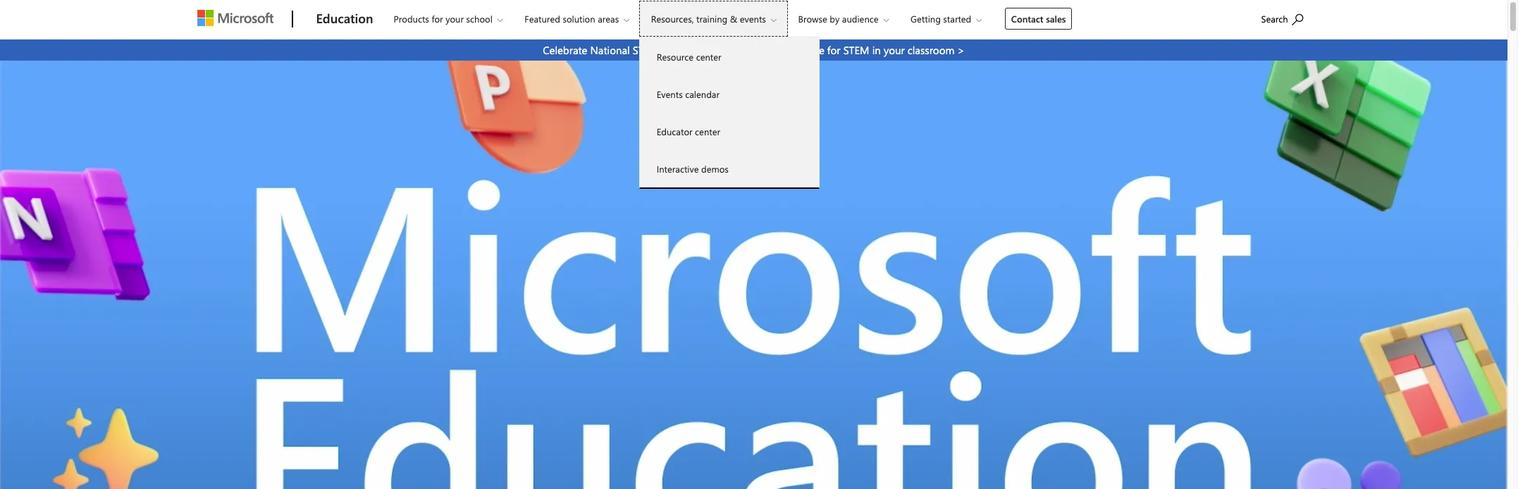 Task type: describe. For each thing, give the bounding box(es) containing it.
microsoft image
[[197, 10, 273, 26]]

featured solution areas button
[[513, 1, 641, 37]]

for inside the celebrate national stem day with our free educator's guide for stem in your classroom > link
[[827, 43, 841, 57]]

training
[[696, 13, 728, 25]]

events
[[740, 13, 766, 25]]

events
[[657, 88, 683, 100]]

interactive demos link
[[640, 150, 819, 187]]

classroom
[[908, 43, 955, 57]]

1 stem from the left
[[633, 43, 659, 57]]

getting
[[911, 13, 941, 25]]

our
[[705, 43, 721, 57]]

events calendar link
[[640, 75, 819, 113]]

with
[[682, 43, 702, 57]]

calendar
[[685, 88, 720, 100]]

resource center link
[[640, 38, 819, 75]]

browse by audience button
[[786, 1, 900, 37]]

1 vertical spatial your
[[884, 43, 905, 57]]

demos
[[701, 163, 729, 175]]

browse by audience
[[798, 13, 879, 25]]

events calendar
[[657, 88, 720, 100]]

started
[[943, 13, 971, 25]]

celebrate national stem day with our free educator's guide for stem in your classroom > link
[[0, 39, 1508, 61]]

products for your school button
[[382, 1, 514, 37]]

celebrate
[[543, 43, 587, 57]]

interactive demos
[[657, 163, 729, 175]]

featured
[[525, 13, 560, 25]]

getting started button
[[899, 1, 993, 37]]

solution
[[563, 13, 595, 25]]

day
[[662, 43, 680, 57]]

educator
[[657, 125, 693, 137]]

educator center
[[657, 125, 720, 137]]

contact sales
[[1011, 13, 1066, 25]]

resources, training & events button
[[639, 1, 788, 37]]

areas
[[598, 13, 619, 25]]

center for resource center
[[696, 51, 721, 63]]

celebrate national stem day with our free educator's guide for stem in your classroom >
[[543, 43, 965, 57]]

Search search field
[[1254, 2, 1318, 34]]

resource
[[657, 51, 694, 63]]

guide
[[798, 43, 824, 57]]

sales
[[1046, 13, 1066, 25]]



Task type: vqa. For each thing, say whether or not it's contained in the screenshot.
Apps and services included about Microsoft powerpoint element Apps
no



Task type: locate. For each thing, give the bounding box(es) containing it.
&
[[730, 13, 737, 25]]

search
[[1261, 13, 1288, 25]]

school
[[466, 13, 493, 25]]

your right 'in'
[[884, 43, 905, 57]]

browse
[[798, 13, 827, 25]]

your inside dropdown button
[[446, 13, 464, 25]]

search button
[[1255, 2, 1310, 34]]

resources, training & events
[[651, 13, 766, 25]]

getting started
[[911, 13, 971, 25]]

stem left day
[[633, 43, 659, 57]]

0 horizontal spatial your
[[446, 13, 464, 25]]

1 vertical spatial for
[[827, 43, 841, 57]]

0 vertical spatial for
[[432, 13, 443, 25]]

education link
[[309, 1, 380, 39]]

for
[[432, 13, 443, 25], [827, 43, 841, 57]]

1 horizontal spatial your
[[884, 43, 905, 57]]

resource center
[[657, 51, 721, 63]]

interactive
[[657, 163, 699, 175]]

1 horizontal spatial for
[[827, 43, 841, 57]]

your
[[446, 13, 464, 25], [884, 43, 905, 57]]

audience
[[842, 13, 879, 25]]

for inside products for your school dropdown button
[[432, 13, 443, 25]]

stem
[[633, 43, 659, 57], [843, 43, 869, 57]]

stem left 'in'
[[843, 43, 869, 57]]

1 vertical spatial center
[[695, 125, 720, 137]]

resources,
[[651, 13, 694, 25]]

center inside resource center "link"
[[696, 51, 721, 63]]

center inside educator center link
[[695, 125, 720, 137]]

in
[[872, 43, 881, 57]]

0 horizontal spatial for
[[432, 13, 443, 25]]

0 vertical spatial center
[[696, 51, 721, 63]]

free
[[724, 43, 744, 57]]

1 horizontal spatial stem
[[843, 43, 869, 57]]

educator's
[[747, 43, 795, 57]]

center right the educator
[[695, 125, 720, 137]]

products for your school
[[394, 13, 493, 25]]

0 vertical spatial your
[[446, 13, 464, 25]]

center for educator center
[[695, 125, 720, 137]]

educator center link
[[640, 113, 819, 150]]

for right guide
[[827, 43, 841, 57]]

center left free
[[696, 51, 721, 63]]

for right products
[[432, 13, 443, 25]]

2 stem from the left
[[843, 43, 869, 57]]

your left school
[[446, 13, 464, 25]]

>
[[958, 43, 965, 57]]

contact sales link
[[1005, 8, 1072, 30]]

contact
[[1011, 13, 1044, 25]]

national
[[590, 43, 630, 57]]

center
[[696, 51, 721, 63], [695, 125, 720, 137]]

by
[[830, 13, 840, 25]]

education
[[316, 10, 373, 27]]

featured solution areas
[[525, 13, 619, 25]]

0 horizontal spatial stem
[[633, 43, 659, 57]]

products
[[394, 13, 429, 25]]



